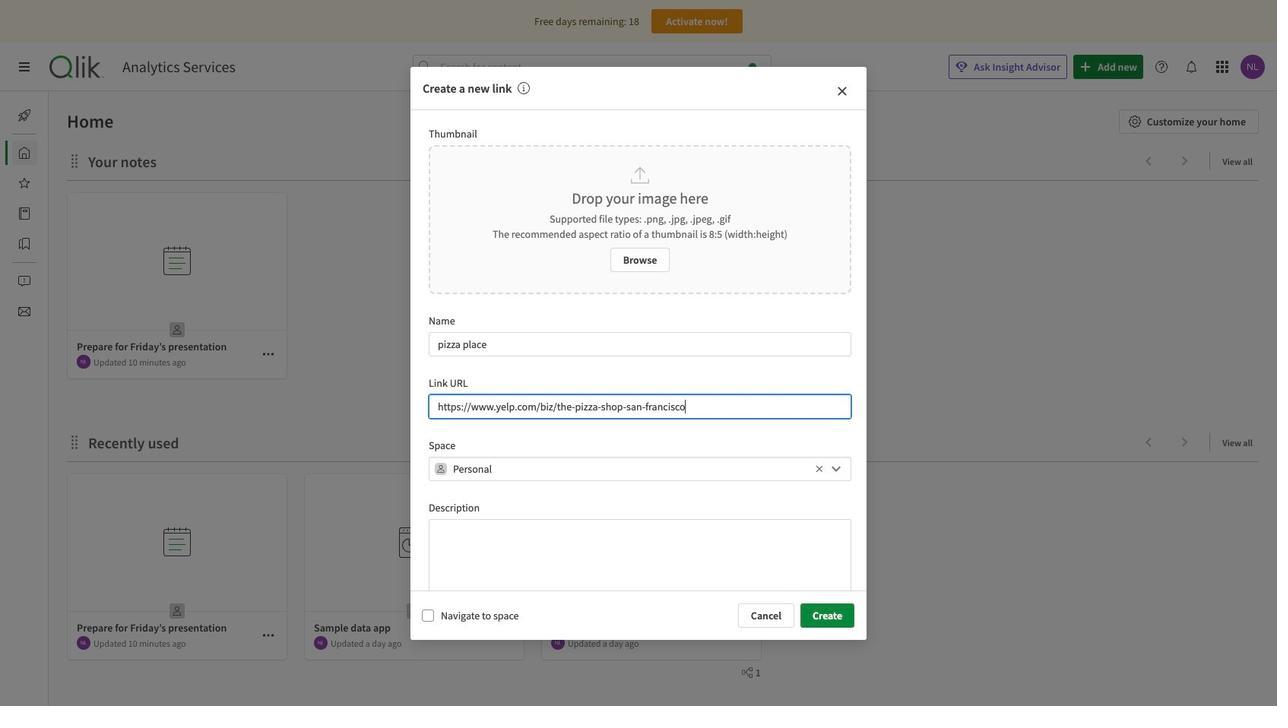 Task type: vqa. For each thing, say whether or not it's contained in the screenshot.
HOME BADGE image
yes



Task type: locate. For each thing, give the bounding box(es) containing it.
dialog
[[411, 67, 867, 669]]

main content
[[43, 91, 1278, 707]]

home image
[[18, 147, 30, 159]]

getting started image
[[18, 110, 30, 122]]

open sidebar menu image
[[18, 61, 30, 73]]

2 horizontal spatial noah lott image
[[551, 637, 565, 650]]

close image
[[837, 85, 849, 97]]

None text field
[[429, 332, 852, 356], [429, 520, 852, 593], [429, 332, 852, 356], [429, 520, 852, 593]]

noah lott image
[[77, 355, 91, 369], [314, 637, 328, 650], [551, 637, 565, 650]]

noah lott image
[[77, 637, 91, 650]]

noah lott element
[[77, 355, 91, 369], [77, 637, 91, 650], [314, 637, 328, 650], [551, 637, 565, 650]]

analytics services element
[[122, 58, 236, 76]]

None text field
[[429, 394, 852, 419], [453, 457, 812, 482], [429, 394, 852, 419], [453, 457, 812, 482]]



Task type: describe. For each thing, give the bounding box(es) containing it.
subscriptions image
[[18, 306, 30, 318]]

1 horizontal spatial noah lott image
[[314, 637, 328, 650]]

favorites image
[[18, 177, 30, 189]]

home badge image
[[749, 63, 757, 71]]

collections image
[[18, 238, 30, 250]]

0 horizontal spatial noah lott image
[[77, 355, 91, 369]]

move collection image
[[67, 153, 82, 168]]

alerts image
[[18, 275, 30, 287]]

catalog image
[[18, 208, 30, 220]]

move collection image
[[67, 435, 82, 450]]

navigation pane element
[[0, 97, 49, 330]]



